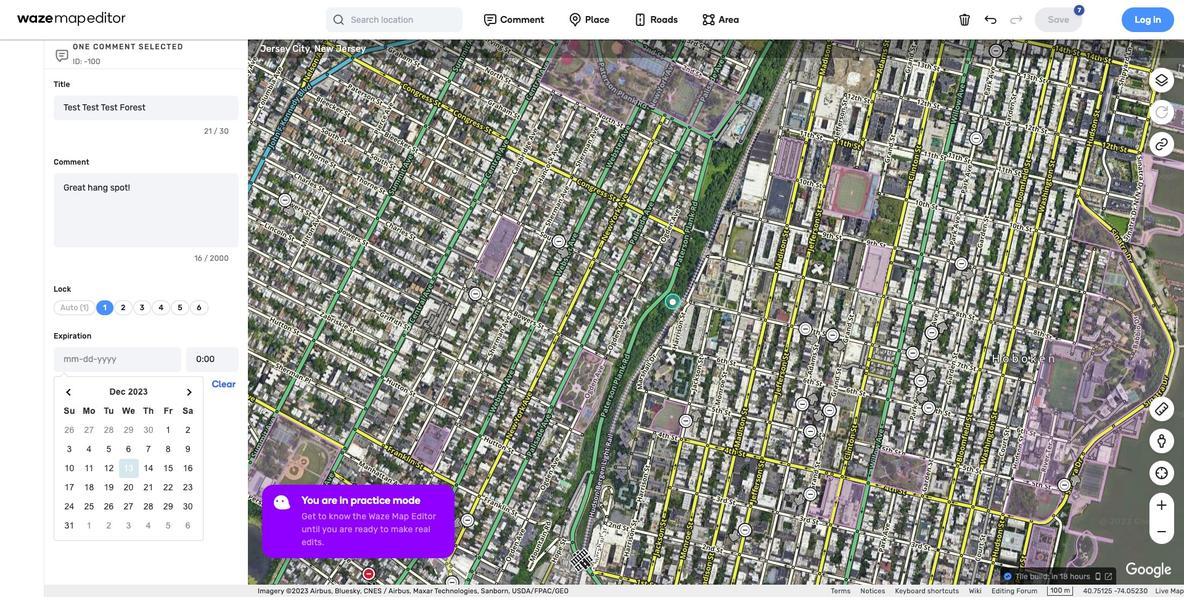 Task type: locate. For each thing, give the bounding box(es) containing it.
1 vertical spatial 29
[[163, 502, 173, 512]]

1 horizontal spatial 27
[[124, 502, 134, 512]]

2 down '19'
[[106, 521, 111, 531]]

4
[[87, 444, 92, 454], [146, 521, 151, 531]]

13
[[124, 463, 134, 473]]

0 vertical spatial 26
[[64, 425, 74, 435]]

1 vertical spatial 27
[[124, 502, 134, 512]]

sa
[[183, 406, 193, 416]]

0 horizontal spatial 6
[[126, 444, 131, 454]]

1 down 25
[[87, 521, 92, 531]]

0 vertical spatial 30
[[144, 425, 153, 435]]

6 up 13
[[126, 444, 131, 454]]

1
[[166, 425, 171, 435], [87, 521, 92, 531]]

28 down 21
[[144, 502, 153, 512]]

1 horizontal spatial 6
[[186, 521, 190, 531]]

31
[[64, 521, 74, 531]]

29 down 22
[[163, 502, 173, 512]]

30
[[144, 425, 153, 435], [183, 502, 193, 512]]

6 down 23
[[186, 521, 190, 531]]

10
[[64, 463, 74, 473]]

27 down mo at the bottom left
[[84, 425, 94, 435]]

1 horizontal spatial 4
[[146, 521, 151, 531]]

5 down 22
[[166, 521, 171, 531]]

15
[[163, 463, 173, 473]]

8
[[166, 444, 171, 454]]

4 down 21
[[146, 521, 151, 531]]

5
[[106, 444, 111, 454], [166, 521, 171, 531]]

26
[[64, 425, 74, 435], [104, 502, 114, 512]]

29 down we
[[124, 425, 134, 435]]

0 vertical spatial 1
[[166, 425, 171, 435]]

0 horizontal spatial 28
[[104, 425, 114, 435]]

30 down 23
[[183, 502, 193, 512]]

0 vertical spatial 29
[[124, 425, 134, 435]]

7
[[146, 444, 151, 454]]

30 down "th"
[[144, 425, 153, 435]]

5 up 12
[[106, 444, 111, 454]]

1 horizontal spatial 2
[[186, 425, 190, 435]]

21
[[144, 483, 153, 492]]

0 horizontal spatial 27
[[84, 425, 94, 435]]

0 horizontal spatial 29
[[124, 425, 134, 435]]

26 down '19'
[[104, 502, 114, 512]]

3 up 10
[[67, 444, 72, 454]]

1 horizontal spatial 5
[[166, 521, 171, 531]]

18
[[84, 483, 94, 492]]

dec 2023
[[109, 387, 148, 397]]

28
[[104, 425, 114, 435], [144, 502, 153, 512]]

0 vertical spatial 5
[[106, 444, 111, 454]]

29
[[124, 425, 134, 435], [163, 502, 173, 512]]

1 vertical spatial 30
[[183, 502, 193, 512]]

0 vertical spatial 6
[[126, 444, 131, 454]]

1 vertical spatial 6
[[186, 521, 190, 531]]

1 vertical spatial 1
[[87, 521, 92, 531]]

0 horizontal spatial 4
[[87, 444, 92, 454]]

3 down 20
[[126, 521, 131, 531]]

27
[[84, 425, 94, 435], [124, 502, 134, 512]]

0 vertical spatial 4
[[87, 444, 92, 454]]

1 up 8
[[166, 425, 171, 435]]

1 vertical spatial 3
[[126, 521, 131, 531]]

2 up the 9
[[186, 425, 190, 435]]

26 down su
[[64, 425, 74, 435]]

6
[[126, 444, 131, 454], [186, 521, 190, 531]]

1 vertical spatial 2
[[106, 521, 111, 531]]

3
[[67, 444, 72, 454], [126, 521, 131, 531]]

mo
[[83, 406, 96, 416]]

0 vertical spatial 27
[[84, 425, 94, 435]]

0 vertical spatial 28
[[104, 425, 114, 435]]

27 down 20
[[124, 502, 134, 512]]

0 horizontal spatial 2
[[106, 521, 111, 531]]

28 down tu on the bottom left of page
[[104, 425, 114, 435]]

th
[[143, 406, 154, 416]]

1 horizontal spatial 26
[[104, 502, 114, 512]]

0 horizontal spatial 3
[[67, 444, 72, 454]]

9
[[186, 444, 190, 454]]

fr
[[164, 406, 173, 416]]

1 horizontal spatial 28
[[144, 502, 153, 512]]

dec
[[109, 387, 126, 397]]

17
[[64, 483, 74, 492]]

2
[[186, 425, 190, 435], [106, 521, 111, 531]]

4 up 11
[[87, 444, 92, 454]]



Task type: describe. For each thing, give the bounding box(es) containing it.
0 horizontal spatial 30
[[144, 425, 153, 435]]

2023
[[128, 387, 148, 397]]

1 vertical spatial 26
[[104, 502, 114, 512]]

12
[[104, 463, 114, 473]]

20
[[124, 483, 134, 492]]

we
[[122, 406, 135, 416]]

11
[[85, 463, 94, 473]]

1 horizontal spatial 30
[[183, 502, 193, 512]]

su
[[64, 406, 75, 416]]

19
[[104, 483, 114, 492]]

24
[[64, 502, 74, 512]]

25
[[84, 502, 94, 512]]

22
[[163, 483, 173, 492]]

1 horizontal spatial 1
[[166, 425, 171, 435]]

1 vertical spatial 4
[[146, 521, 151, 531]]

0 horizontal spatial 1
[[87, 521, 92, 531]]

0 vertical spatial 3
[[67, 444, 72, 454]]

1 vertical spatial 28
[[144, 502, 153, 512]]

0 horizontal spatial 5
[[106, 444, 111, 454]]

16
[[183, 463, 193, 473]]

0 vertical spatial 2
[[186, 425, 190, 435]]

1 horizontal spatial 29
[[163, 502, 173, 512]]

tu
[[104, 406, 114, 416]]

0 horizontal spatial 26
[[64, 425, 74, 435]]

14
[[144, 463, 153, 473]]

1 vertical spatial 5
[[166, 521, 171, 531]]

1 horizontal spatial 3
[[126, 521, 131, 531]]

23
[[183, 483, 193, 492]]



Task type: vqa. For each thing, say whether or not it's contained in the screenshot.


